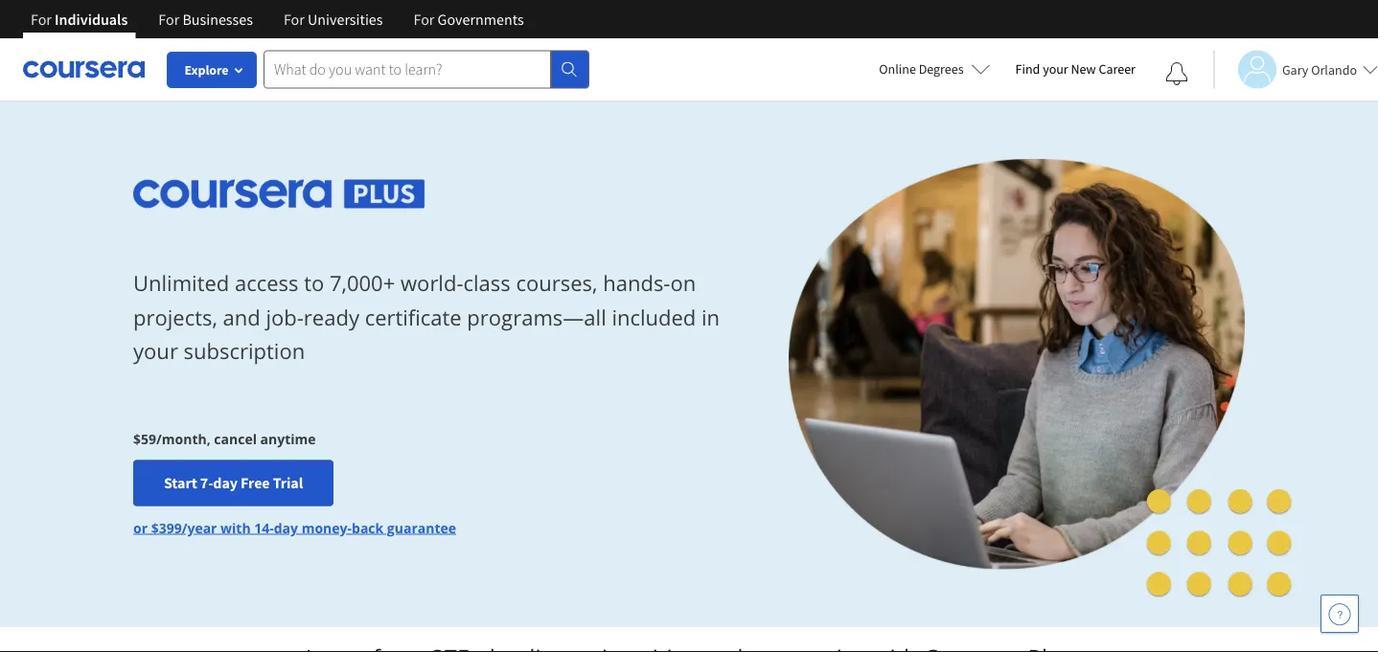 Task type: locate. For each thing, give the bounding box(es) containing it.
for left individuals
[[31, 10, 52, 29]]

coursera image
[[23, 54, 145, 85]]

your inside 'link'
[[1043, 60, 1069, 78]]

None search field
[[264, 50, 590, 89]]

start 7-day free trial
[[164, 474, 303, 493]]

7-
[[200, 474, 213, 493]]

day left money-
[[274, 519, 298, 537]]

for up what do you want to learn? text box
[[414, 10, 435, 29]]

for for businesses
[[159, 10, 180, 29]]

gary
[[1283, 61, 1309, 78]]

explore
[[185, 61, 229, 79]]

for left the businesses at the left of the page
[[159, 10, 180, 29]]

courses,
[[516, 269, 598, 298]]

subscription
[[184, 337, 305, 365]]

0 vertical spatial your
[[1043, 60, 1069, 78]]

/year
[[182, 519, 217, 537]]

online degrees button
[[864, 48, 1006, 90]]

0 vertical spatial day
[[213, 474, 238, 493]]

day inside button
[[213, 474, 238, 493]]

1 horizontal spatial your
[[1043, 60, 1069, 78]]

your
[[1043, 60, 1069, 78], [133, 337, 178, 365]]

for left "universities"
[[284, 10, 305, 29]]

online
[[879, 60, 916, 78]]

hands-
[[603, 269, 671, 298]]

$59
[[133, 430, 156, 448]]

$59 /month, cancel anytime
[[133, 430, 316, 448]]

day left free
[[213, 474, 238, 493]]

/month,
[[156, 430, 211, 448]]

your right find at the top right
[[1043, 60, 1069, 78]]

1 for from the left
[[31, 10, 52, 29]]

start
[[164, 474, 197, 493]]

for governments
[[414, 10, 524, 29]]

businesses
[[183, 10, 253, 29]]

day
[[213, 474, 238, 493], [274, 519, 298, 537]]

career
[[1099, 60, 1136, 78]]

for businesses
[[159, 10, 253, 29]]

14-
[[254, 519, 274, 537]]

1 horizontal spatial day
[[274, 519, 298, 537]]

access
[[235, 269, 299, 298]]

for for universities
[[284, 10, 305, 29]]

gary orlando button
[[1214, 50, 1379, 89]]

for for individuals
[[31, 10, 52, 29]]

included
[[612, 303, 696, 332]]

0 horizontal spatial your
[[133, 337, 178, 365]]

find your new career link
[[1006, 58, 1146, 81]]

orlando
[[1312, 61, 1358, 78]]

3 for from the left
[[284, 10, 305, 29]]

explore button
[[168, 53, 256, 87]]

your down the projects,
[[133, 337, 178, 365]]

start 7-day free trial button
[[133, 460, 334, 506]]

find
[[1016, 60, 1041, 78]]

gary orlando
[[1283, 61, 1358, 78]]

world-
[[401, 269, 464, 298]]

coursera plus image
[[133, 180, 425, 209]]

on
[[671, 269, 696, 298]]

for
[[31, 10, 52, 29], [159, 10, 180, 29], [284, 10, 305, 29], [414, 10, 435, 29]]

anytime
[[260, 430, 316, 448]]

online degrees
[[879, 60, 964, 78]]

1 vertical spatial your
[[133, 337, 178, 365]]

4 for from the left
[[414, 10, 435, 29]]

$399
[[151, 519, 182, 537]]

0 horizontal spatial day
[[213, 474, 238, 493]]

unlimited access to 7,000+ world-class courses, hands-on projects, and job-ready certificate programs—all included in your subscription
[[133, 269, 720, 365]]

2 for from the left
[[159, 10, 180, 29]]



Task type: describe. For each thing, give the bounding box(es) containing it.
free
[[241, 474, 270, 493]]

and
[[223, 303, 261, 332]]

banner navigation
[[15, 0, 539, 38]]

1 vertical spatial day
[[274, 519, 298, 537]]

universities
[[308, 10, 383, 29]]

your inside unlimited access to 7,000+ world-class courses, hands-on projects, and job-ready certificate programs—all included in your subscription
[[133, 337, 178, 365]]

certificate
[[365, 303, 462, 332]]

in
[[702, 303, 720, 332]]

show notifications image
[[1166, 62, 1189, 85]]

class
[[464, 269, 511, 298]]

back
[[352, 519, 384, 537]]

with
[[221, 519, 251, 537]]

or $399 /year with 14-day money-back guarantee
[[133, 519, 456, 537]]

guarantee
[[387, 519, 456, 537]]

ready
[[304, 303, 360, 332]]

unlimited
[[133, 269, 229, 298]]

projects,
[[133, 303, 217, 332]]

to
[[304, 269, 324, 298]]

programs—all
[[467, 303, 607, 332]]

cancel
[[214, 430, 257, 448]]

degrees
[[919, 60, 964, 78]]

find your new career
[[1016, 60, 1136, 78]]

for universities
[[284, 10, 383, 29]]

trial
[[273, 474, 303, 493]]

help center image
[[1329, 603, 1352, 626]]

for individuals
[[31, 10, 128, 29]]

individuals
[[55, 10, 128, 29]]

new
[[1071, 60, 1097, 78]]

for for governments
[[414, 10, 435, 29]]

What do you want to learn? text field
[[264, 50, 551, 89]]

governments
[[438, 10, 524, 29]]

or
[[133, 519, 148, 537]]

money-
[[302, 519, 352, 537]]

7,000+
[[330, 269, 395, 298]]

job-
[[266, 303, 304, 332]]



Task type: vqa. For each thing, say whether or not it's contained in the screenshot.
"and"
yes



